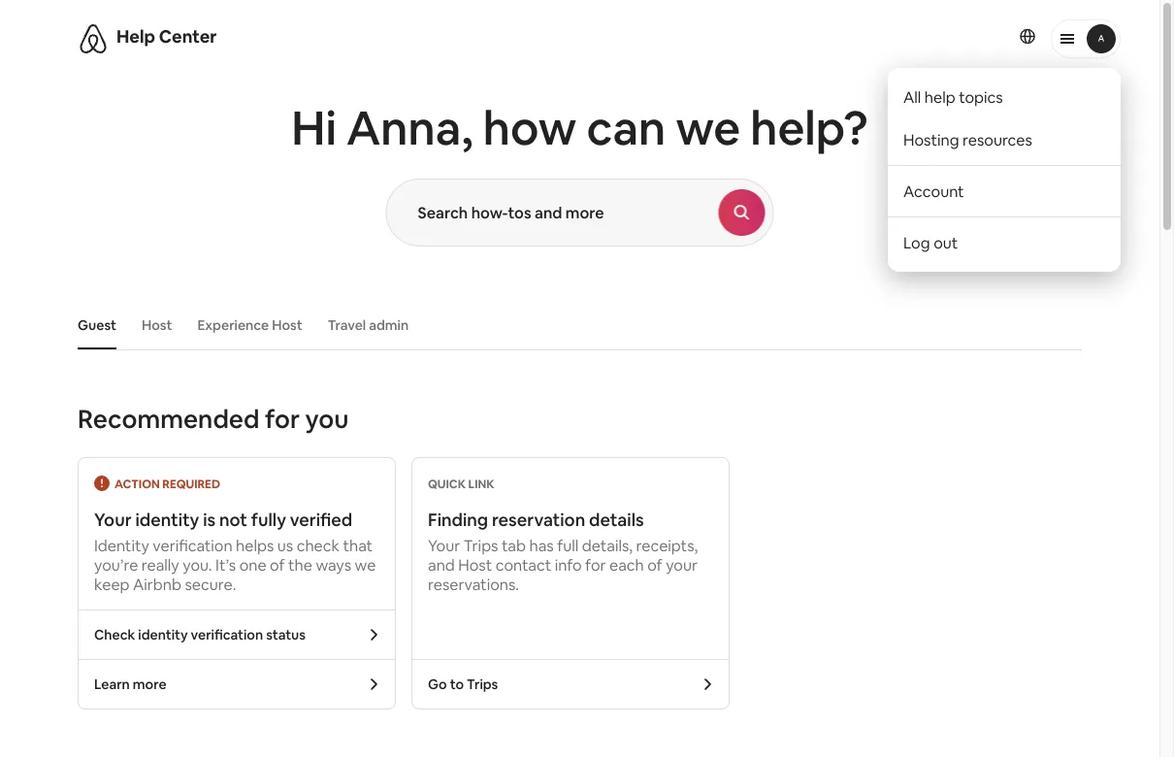 Task type: locate. For each thing, give the bounding box(es) containing it.
go to trips link
[[413, 660, 729, 709]]

log
[[904, 233, 931, 252]]

1 horizontal spatial your
[[428, 536, 460, 555]]

2 horizontal spatial host
[[459, 555, 493, 575]]

hi
[[292, 98, 337, 158]]

learn more
[[94, 676, 167, 693]]

host button
[[132, 307, 182, 344]]

for inside your trips tab has full details, receipts, and host contact info for each of your reservations.
[[586, 555, 606, 575]]

us
[[277, 536, 293, 555]]

details
[[589, 509, 644, 532]]

verification inside identity verification helps us check that you're really you. it's one of the ways we keep airbnb secure.
[[153, 536, 233, 555]]

log out link
[[904, 233, 1106, 252]]

we right can
[[676, 98, 741, 158]]

identity down action required
[[135, 509, 199, 532]]

help center
[[117, 25, 217, 48]]

ways
[[316, 555, 352, 575]]

topics
[[959, 87, 1004, 107]]

help?
[[751, 98, 869, 158]]

we
[[676, 98, 741, 158], [355, 555, 376, 575]]

we right ways
[[355, 555, 376, 575]]

help
[[925, 87, 956, 107]]

one
[[239, 555, 267, 575]]

trips
[[464, 536, 499, 555], [467, 676, 498, 693]]

trips right the to
[[467, 676, 498, 693]]

quick
[[428, 477, 466, 492]]

trips inside go to trips link
[[467, 676, 498, 693]]

host inside "button"
[[272, 317, 303, 334]]

0 vertical spatial we
[[676, 98, 741, 158]]

None search field
[[386, 179, 774, 247]]

identity
[[135, 509, 199, 532], [138, 626, 188, 644]]

account
[[904, 181, 965, 201]]

0 horizontal spatial we
[[355, 555, 376, 575]]

you
[[305, 403, 349, 435]]

trips inside your trips tab has full details, receipts, and host contact info for each of your reservations.
[[464, 536, 499, 555]]

0 horizontal spatial host
[[142, 317, 172, 334]]

1 vertical spatial your
[[428, 536, 460, 555]]

full
[[558, 536, 579, 555]]

2 of from the left
[[648, 555, 663, 575]]

0 horizontal spatial your
[[94, 509, 132, 532]]

of
[[270, 555, 285, 575], [648, 555, 663, 575]]

go to trips
[[428, 676, 498, 693]]

1 horizontal spatial of
[[648, 555, 663, 575]]

hi anna, how can we help?
[[292, 98, 869, 158]]

for
[[265, 403, 300, 435], [586, 555, 606, 575]]

required
[[162, 477, 220, 492]]

verification down is on the left of page
[[153, 536, 233, 555]]

log out
[[904, 233, 959, 252]]

1 vertical spatial trips
[[467, 676, 498, 693]]

anna,
[[347, 98, 473, 158]]

1 horizontal spatial for
[[586, 555, 606, 575]]

host
[[142, 317, 172, 334], [272, 317, 303, 334], [459, 555, 493, 575]]

trips left tab
[[464, 536, 499, 555]]

for right info
[[586, 555, 606, 575]]

that
[[343, 536, 373, 555]]

your up identity
[[94, 509, 132, 532]]

for left you
[[265, 403, 300, 435]]

1 vertical spatial we
[[355, 555, 376, 575]]

your
[[94, 509, 132, 532], [428, 536, 460, 555]]

1 horizontal spatial we
[[676, 98, 741, 158]]

identity for check
[[138, 626, 188, 644]]

0 horizontal spatial for
[[265, 403, 300, 435]]

your trips tab has full details, receipts, and host contact info for each of your reservations.
[[428, 536, 698, 594]]

can
[[587, 98, 666, 158]]

how
[[483, 98, 577, 158]]

host right guest 'button'
[[142, 317, 172, 334]]

account link
[[904, 181, 1106, 201]]

not
[[219, 509, 248, 532]]

guest
[[78, 317, 117, 334]]

you're
[[94, 555, 138, 575]]

really
[[142, 555, 179, 575]]

your identity is not fully verified
[[94, 509, 353, 532]]

1 vertical spatial identity
[[138, 626, 188, 644]]

host right and
[[459, 555, 493, 575]]

admin
[[369, 317, 409, 334]]

identity for your
[[135, 509, 199, 532]]

verification
[[153, 536, 233, 555], [191, 626, 263, 644]]

check identity verification status link
[[79, 611, 395, 659]]

1 of from the left
[[270, 555, 285, 575]]

of inside your trips tab has full details, receipts, and host contact info for each of your reservations.
[[648, 555, 663, 575]]

host right experience
[[272, 317, 303, 334]]

has
[[530, 536, 554, 555]]

finding reservation details
[[428, 509, 644, 532]]

main navigation menu image
[[1088, 24, 1117, 53]]

more
[[133, 676, 167, 693]]

helps
[[236, 536, 274, 555]]

verification up learn more link
[[191, 626, 263, 644]]

your down finding
[[428, 536, 460, 555]]

tab
[[502, 536, 526, 555]]

1 vertical spatial verification
[[191, 626, 263, 644]]

resources
[[963, 130, 1033, 150]]

info
[[555, 555, 582, 575]]

1 vertical spatial for
[[586, 555, 606, 575]]

of left your
[[648, 555, 663, 575]]

identity right the check
[[138, 626, 188, 644]]

0 horizontal spatial of
[[270, 555, 285, 575]]

check
[[94, 626, 135, 644]]

0 vertical spatial trips
[[464, 536, 499, 555]]

reservations.
[[428, 574, 520, 594]]

0 vertical spatial your
[[94, 509, 132, 532]]

your for your trips tab has full details, receipts, and host contact info for each of your reservations.
[[428, 536, 460, 555]]

learn
[[94, 676, 130, 693]]

quick link
[[428, 477, 495, 492]]

hosting resources link
[[904, 130, 1106, 150]]

secure.
[[185, 574, 236, 594]]

tab list
[[68, 301, 1083, 350]]

the
[[288, 555, 313, 575]]

of left the
[[270, 555, 285, 575]]

1 horizontal spatial host
[[272, 317, 303, 334]]

airbnb
[[133, 574, 181, 594]]

0 vertical spatial identity
[[135, 509, 199, 532]]

your inside your trips tab has full details, receipts, and host contact info for each of your reservations.
[[428, 536, 460, 555]]

contact
[[496, 555, 552, 575]]

0 vertical spatial verification
[[153, 536, 233, 555]]



Task type: vqa. For each thing, say whether or not it's contained in the screenshot.
Pines, on the right bottom of the page
no



Task type: describe. For each thing, give the bounding box(es) containing it.
reservation
[[492, 509, 586, 532]]

travel admin
[[328, 317, 409, 334]]

go
[[428, 676, 447, 693]]

tab list containing guest
[[68, 301, 1083, 350]]

experience host button
[[188, 307, 312, 344]]

your
[[666, 555, 698, 575]]

host inside button
[[142, 317, 172, 334]]

airbnb homepage image
[[78, 23, 109, 54]]

identity verification helps us check that you're really you. it's one of the ways we keep airbnb secure.
[[94, 536, 376, 594]]

link
[[469, 477, 495, 492]]

we inside identity verification helps us check that you're really you. it's one of the ways we keep airbnb secure.
[[355, 555, 376, 575]]

each
[[610, 555, 644, 575]]

verified
[[290, 509, 353, 532]]

finding
[[428, 509, 488, 532]]

it's
[[216, 555, 236, 575]]

center
[[159, 25, 217, 48]]

travel admin button
[[318, 307, 419, 344]]

0 vertical spatial for
[[265, 403, 300, 435]]

details,
[[582, 536, 633, 555]]

your for your identity is not fully verified
[[94, 509, 132, 532]]

action required
[[115, 477, 220, 492]]

is
[[203, 509, 216, 532]]

of inside identity verification helps us check that you're really you. it's one of the ways we keep airbnb secure.
[[270, 555, 285, 575]]

action
[[115, 477, 160, 492]]

identity
[[94, 536, 149, 555]]

and
[[428, 555, 455, 575]]

check
[[297, 536, 340, 555]]

help
[[117, 25, 155, 48]]

recommended for you
[[78, 403, 349, 435]]

receipts,
[[637, 536, 698, 555]]

to
[[450, 676, 464, 693]]

guest button
[[68, 307, 126, 344]]

status
[[266, 626, 306, 644]]

experience host
[[198, 317, 303, 334]]

keep
[[94, 574, 130, 594]]

all help topics link
[[904, 87, 1106, 107]]

learn more link
[[79, 660, 395, 709]]

all help topics
[[904, 87, 1004, 107]]

hosting
[[904, 130, 960, 150]]

fully
[[251, 509, 286, 532]]

you.
[[183, 555, 212, 575]]

help center link
[[117, 25, 217, 48]]

all
[[904, 87, 922, 107]]

travel
[[328, 317, 366, 334]]

recommended
[[78, 403, 260, 435]]

host inside your trips tab has full details, receipts, and host contact info for each of your reservations.
[[459, 555, 493, 575]]

experience
[[198, 317, 269, 334]]

hosting resources
[[904, 130, 1033, 150]]

out
[[934, 233, 959, 252]]

check identity verification status
[[94, 626, 306, 644]]



